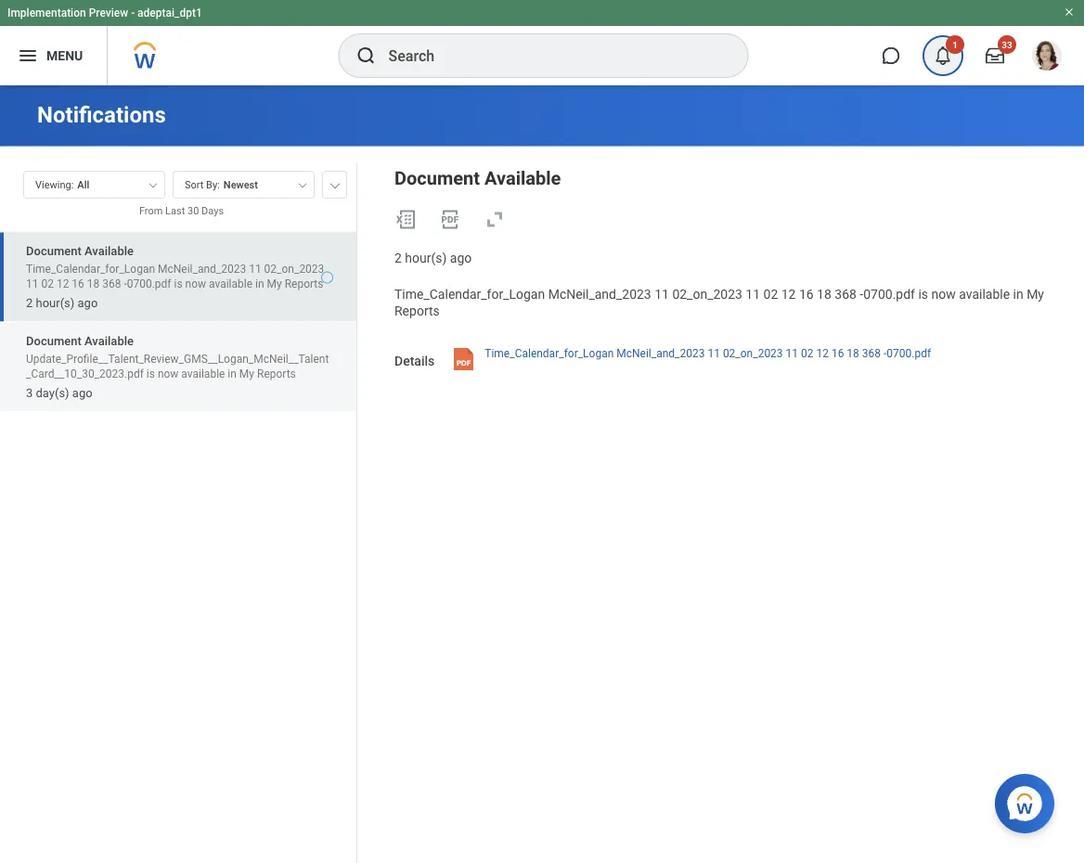 Task type: vqa. For each thing, say whether or not it's contained in the screenshot.
James Moore
no



Task type: describe. For each thing, give the bounding box(es) containing it.
inbox large image
[[986, 46, 1005, 65]]

2 horizontal spatial 18
[[847, 347, 860, 360]]

document available update_profile__talent_review_gms__logan_mcneil__talent _card__10_30_2023.pdf is now available in my reports 3 day(s) ago
[[26, 334, 329, 400]]

my inside document available time_calendar_for_logan mcneil_and_2023 11 02_on_2023 11 02 12 16 18 368 -0700.pdf is now available in my reports 2 hour(s) ago
[[267, 278, 282, 291]]

12 inside mcneil_and_2023 11 02_on_2023 11 02 12 16 18 368 -0700.pdf is now available in my reports
[[782, 286, 796, 302]]

368 inside document available time_calendar_for_logan mcneil_and_2023 11 02_on_2023 11 02 12 16 18 368 -0700.pdf is now available in my reports 2 hour(s) ago
[[102, 278, 121, 291]]

adeptai_dpt1
[[138, 7, 202, 20]]

details
[[395, 354, 435, 369]]

menu
[[46, 48, 83, 63]]

document available region
[[387, 164, 1048, 267]]

is inside mcneil_and_2023 11 02_on_2023 11 02 12 16 18 368 -0700.pdf is now available in my reports
[[919, 286, 929, 302]]

time_calendar_for_logan for time_calendar_for_logan mcneil_and_2023 11 02_on_2023 11 02 12 16 18 368 -0700.pdf
[[485, 347, 614, 360]]

profile logan mcneil image
[[1033, 41, 1062, 74]]

hour(s) inside document available region
[[405, 250, 447, 266]]

available inside document available update_profile__talent_review_gms__logan_mcneil__talent _card__10_30_2023.pdf is now available in my reports 3 day(s) ago
[[181, 367, 225, 380]]

notifications
[[37, 102, 166, 128]]

mcneil_and_2023 inside document available time_calendar_for_logan mcneil_and_2023 11 02_on_2023 11 02 12 16 18 368 -0700.pdf is now available in my reports 2 hour(s) ago
[[158, 263, 246, 276]]

my inside document available update_profile__talent_review_gms__logan_mcneil__talent _card__10_30_2023.pdf is now available in my reports 3 day(s) ago
[[239, 367, 254, 380]]

hour(s) inside document available time_calendar_for_logan mcneil_and_2023 11 02_on_2023 11 02 12 16 18 368 -0700.pdf is now available in my reports 2 hour(s) ago
[[36, 296, 75, 310]]

_card__10_30_2023.pdf
[[26, 367, 144, 380]]

mcneil_and_2023 11 02_on_2023 11 02 12 16 18 368 -0700.pdf is now available in my reports
[[395, 286, 1048, 319]]

18 inside mcneil_and_2023 11 02_on_2023 11 02 12 16 18 368 -0700.pdf is now available in my reports
[[817, 286, 832, 302]]

16 inside document available time_calendar_for_logan mcneil_and_2023 11 02_on_2023 11 02 12 16 18 368 -0700.pdf is now available in my reports 2 hour(s) ago
[[72, 278, 84, 291]]

2 horizontal spatial 368
[[863, 347, 881, 360]]

close environment banner image
[[1064, 7, 1075, 18]]

12 inside document available time_calendar_for_logan mcneil_and_2023 11 02_on_2023 11 02 12 16 18 368 -0700.pdf is now available in my reports 2 hour(s) ago
[[57, 278, 69, 291]]

notifications large image
[[934, 46, 953, 65]]

- inside mcneil_and_2023 11 02_on_2023 11 02 12 16 18 368 -0700.pdf is now available in my reports
[[860, 286, 864, 302]]

- inside 'menu' banner
[[131, 7, 135, 20]]

preview
[[89, 7, 128, 20]]

notifications element
[[918, 35, 970, 76]]

time_calendar_for_logan inside document available time_calendar_for_logan mcneil_and_2023 11 02_on_2023 11 02 12 16 18 368 -0700.pdf is now available in my reports 2 hour(s) ago
[[26, 263, 155, 276]]

document available
[[395, 168, 561, 189]]

all
[[77, 179, 89, 191]]

document available time_calendar_for_logan mcneil_and_2023 11 02_on_2023 11 02 12 16 18 368 -0700.pdf is now available in my reports 2 hour(s) ago
[[26, 244, 324, 310]]

ago inside document available time_calendar_for_logan mcneil_and_2023 11 02_on_2023 11 02 12 16 18 368 -0700.pdf is now available in my reports 2 hour(s) ago
[[78, 296, 98, 310]]

viewing: all
[[35, 179, 89, 191]]

menu banner
[[0, 0, 1085, 85]]

2 inside document available time_calendar_for_logan mcneil_and_2023 11 02_on_2023 11 02 12 16 18 368 -0700.pdf is now available in my reports 2 hour(s) ago
[[26, 296, 33, 310]]

2 horizontal spatial 02
[[801, 347, 814, 360]]

more image
[[330, 179, 341, 189]]

from last 30 days
[[139, 205, 224, 217]]

document for document available time_calendar_for_logan mcneil_and_2023 11 02_on_2023 11 02 12 16 18 368 -0700.pdf is now available in my reports 2 hour(s) ago
[[26, 244, 82, 258]]

now inside mcneil_and_2023 11 02_on_2023 11 02 12 16 18 368 -0700.pdf is now available in my reports
[[932, 286, 956, 302]]

view printable version (pdf) image
[[439, 208, 462, 231]]

1
[[953, 39, 958, 50]]

search image
[[355, 45, 378, 67]]

time_calendar_for_logan for time_calendar_for_logan
[[395, 286, 545, 302]]

document for document available update_profile__talent_review_gms__logan_mcneil__talent _card__10_30_2023.pdf is now available in my reports 3 day(s) ago
[[26, 334, 82, 348]]

02 inside mcneil_and_2023 11 02_on_2023 11 02 12 16 18 368 -0700.pdf is now available in my reports
[[764, 286, 779, 302]]

from
[[139, 205, 163, 217]]

day(s)
[[36, 386, 69, 400]]

0700.pdf inside mcneil_and_2023 11 02_on_2023 11 02 12 16 18 368 -0700.pdf is now available in my reports
[[864, 286, 916, 302]]

33
[[1002, 39, 1013, 50]]

33 button
[[975, 35, 1017, 76]]

time_calendar_for_logan mcneil_and_2023 11 02_on_2023 11 02 12 16 18 368 -0700.pdf
[[485, 347, 932, 360]]

ago inside document available region
[[450, 250, 472, 266]]

2 horizontal spatial 12
[[817, 347, 829, 360]]

Search Workday  search field
[[389, 35, 710, 76]]

fullscreen image
[[484, 208, 506, 231]]

available inside document available time_calendar_for_logan mcneil_and_2023 11 02_on_2023 11 02 12 16 18 368 -0700.pdf is now available in my reports 2 hour(s) ago
[[209, 278, 253, 291]]

- inside document available time_calendar_for_logan mcneil_and_2023 11 02_on_2023 11 02 12 16 18 368 -0700.pdf is now available in my reports 2 hour(s) ago
[[124, 278, 127, 291]]

reports inside document available time_calendar_for_logan mcneil_and_2023 11 02_on_2023 11 02 12 16 18 368 -0700.pdf is now available in my reports 2 hour(s) ago
[[285, 278, 324, 291]]

reports inside document available update_profile__talent_review_gms__logan_mcneil__talent _card__10_30_2023.pdf is now available in my reports 3 day(s) ago
[[257, 367, 296, 380]]

1 button
[[923, 35, 965, 76]]



Task type: locate. For each thing, give the bounding box(es) containing it.
0 horizontal spatial hour(s)
[[36, 296, 75, 310]]

0 vertical spatial 02_on_2023
[[264, 263, 324, 276]]

mcneil_and_2023 inside mcneil_and_2023 11 02_on_2023 11 02 12 16 18 368 -0700.pdf is now available in my reports
[[549, 286, 652, 302]]

2 vertical spatial ago
[[72, 386, 93, 400]]

1 horizontal spatial 18
[[817, 286, 832, 302]]

document up _card__10_30_2023.pdf
[[26, 334, 82, 348]]

in inside document available time_calendar_for_logan mcneil_and_2023 11 02_on_2023 11 02 12 16 18 368 -0700.pdf is now available in my reports 2 hour(s) ago
[[255, 278, 264, 291]]

1 horizontal spatial in
[[255, 278, 264, 291]]

available up fullscreen icon
[[485, 168, 561, 189]]

1 horizontal spatial 02
[[764, 286, 779, 302]]

1 horizontal spatial is
[[174, 278, 183, 291]]

now
[[185, 278, 206, 291], [932, 286, 956, 302], [158, 367, 179, 380]]

0 vertical spatial time_calendar_for_logan
[[26, 263, 155, 276]]

30
[[188, 205, 199, 217]]

last
[[165, 205, 185, 217]]

time_calendar_for_logan
[[26, 263, 155, 276], [395, 286, 545, 302], [485, 347, 614, 360]]

implementation preview -   adeptai_dpt1
[[7, 7, 202, 20]]

368 inside mcneil_and_2023 11 02_on_2023 11 02 12 16 18 368 -0700.pdf is now available in my reports
[[835, 286, 857, 302]]

notifications main content
[[0, 85, 1085, 864]]

document inside region
[[395, 168, 480, 189]]

0 vertical spatial reports
[[285, 278, 324, 291]]

0 horizontal spatial in
[[228, 367, 237, 380]]

0 horizontal spatial 16
[[72, 278, 84, 291]]

16
[[72, 278, 84, 291], [800, 286, 814, 302], [832, 347, 845, 360]]

2 vertical spatial mcneil_and_2023
[[617, 347, 705, 360]]

ago up _card__10_30_2023.pdf
[[78, 296, 98, 310]]

document up view printable version (pdf) icon
[[395, 168, 480, 189]]

available up _card__10_30_2023.pdf
[[85, 334, 134, 348]]

ago down _card__10_30_2023.pdf
[[72, 386, 93, 400]]

2 vertical spatial reports
[[257, 367, 296, 380]]

ago
[[450, 250, 472, 266], [78, 296, 98, 310], [72, 386, 93, 400]]

2 horizontal spatial my
[[1027, 286, 1045, 302]]

2 vertical spatial time_calendar_for_logan
[[485, 347, 614, 360]]

1 vertical spatial hour(s)
[[36, 296, 75, 310]]

ago down view printable version (pdf) icon
[[450, 250, 472, 266]]

1 horizontal spatial 368
[[835, 286, 857, 302]]

inbox items list box
[[0, 232, 357, 864]]

in
[[255, 278, 264, 291], [1014, 286, 1024, 302], [228, 367, 237, 380]]

2 vertical spatial 02_on_2023
[[723, 347, 783, 360]]

sort by: newest
[[185, 179, 258, 191]]

ago inside document available update_profile__talent_review_gms__logan_mcneil__talent _card__10_30_2023.pdf is now available in my reports 3 day(s) ago
[[72, 386, 93, 400]]

0700.pdf inside document available time_calendar_for_logan mcneil_and_2023 11 02_on_2023 11 02 12 16 18 368 -0700.pdf is now available in my reports 2 hour(s) ago
[[127, 278, 171, 291]]

0 horizontal spatial now
[[158, 367, 179, 380]]

mcneil_and_2023
[[158, 263, 246, 276], [549, 286, 652, 302], [617, 347, 705, 360]]

export to excel image
[[395, 208, 417, 231]]

tab panel containing document available
[[0, 163, 357, 864]]

2 horizontal spatial 16
[[832, 347, 845, 360]]

2 horizontal spatial is
[[919, 286, 929, 302]]

1 horizontal spatial 2
[[395, 250, 402, 266]]

available down all
[[85, 244, 134, 258]]

1 horizontal spatial hour(s)
[[405, 250, 447, 266]]

3
[[26, 386, 33, 400]]

02 inside document available time_calendar_for_logan mcneil_and_2023 11 02_on_2023 11 02 12 16 18 368 -0700.pdf is now available in my reports 2 hour(s) ago
[[41, 278, 54, 291]]

in inside document available update_profile__talent_review_gms__logan_mcneil__talent _card__10_30_2023.pdf is now available in my reports 3 day(s) ago
[[228, 367, 237, 380]]

0 horizontal spatial 12
[[57, 278, 69, 291]]

2 down export to excel icon
[[395, 250, 402, 266]]

reports inside mcneil_and_2023 11 02_on_2023 11 02 12 16 18 368 -0700.pdf is now available in my reports
[[395, 304, 440, 319]]

18
[[87, 278, 100, 291], [817, 286, 832, 302], [847, 347, 860, 360]]

02_on_2023 inside document available time_calendar_for_logan mcneil_and_2023 11 02_on_2023 11 02 12 16 18 368 -0700.pdf is now available in my reports 2 hour(s) ago
[[264, 263, 324, 276]]

2 up the 3
[[26, 296, 33, 310]]

available
[[485, 168, 561, 189], [85, 244, 134, 258], [85, 334, 134, 348]]

18 inside document available time_calendar_for_logan mcneil_and_2023 11 02_on_2023 11 02 12 16 18 368 -0700.pdf is now available in my reports 2 hour(s) ago
[[87, 278, 100, 291]]

newest
[[224, 179, 258, 191]]

is
[[174, 278, 183, 291], [919, 286, 929, 302], [147, 367, 155, 380]]

0 vertical spatial mcneil_and_2023
[[158, 263, 246, 276]]

0 vertical spatial document
[[395, 168, 480, 189]]

available for document available update_profile__talent_review_gms__logan_mcneil__talent _card__10_30_2023.pdf is now available in my reports 3 day(s) ago
[[85, 334, 134, 348]]

2
[[395, 250, 402, 266], [26, 296, 33, 310]]

by:
[[206, 179, 220, 191]]

0 horizontal spatial 18
[[87, 278, 100, 291]]

is inside document available time_calendar_for_logan mcneil_and_2023 11 02_on_2023 11 02 12 16 18 368 -0700.pdf is now available in my reports 2 hour(s) ago
[[174, 278, 183, 291]]

2 hour(s) ago
[[395, 250, 472, 266]]

justify image
[[17, 45, 39, 67]]

now inside document available update_profile__talent_review_gms__logan_mcneil__talent _card__10_30_2023.pdf is now available in my reports 3 day(s) ago
[[158, 367, 179, 380]]

02_on_2023 inside mcneil_and_2023 11 02_on_2023 11 02 12 16 18 368 -0700.pdf is now available in my reports
[[673, 286, 743, 302]]

368
[[102, 278, 121, 291], [835, 286, 857, 302], [863, 347, 881, 360]]

document down viewing:
[[26, 244, 82, 258]]

document for document available
[[395, 168, 480, 189]]

sort
[[185, 179, 204, 191]]

1 vertical spatial reports
[[395, 304, 440, 319]]

now inside document available time_calendar_for_logan mcneil_and_2023 11 02_on_2023 11 02 12 16 18 368 -0700.pdf is now available in my reports 2 hour(s) ago
[[185, 278, 206, 291]]

hour(s) up _card__10_30_2023.pdf
[[36, 296, 75, 310]]

tab panel
[[0, 163, 357, 864]]

is inside document available update_profile__talent_review_gms__logan_mcneil__talent _card__10_30_2023.pdf is now available in my reports 3 day(s) ago
[[147, 367, 155, 380]]

days
[[202, 205, 224, 217]]

my inside mcneil_and_2023 11 02_on_2023 11 02 12 16 18 368 -0700.pdf is now available in my reports
[[1027, 286, 1045, 302]]

mark read image
[[321, 272, 333, 284]]

-
[[131, 7, 135, 20], [124, 278, 127, 291], [860, 286, 864, 302], [884, 347, 887, 360]]

tab panel inside notifications main content
[[0, 163, 357, 864]]

1 horizontal spatial now
[[185, 278, 206, 291]]

available for document available
[[485, 168, 561, 189]]

0700.pdf
[[127, 278, 171, 291], [864, 286, 916, 302], [887, 347, 932, 360]]

2 inside document available region
[[395, 250, 402, 266]]

1 vertical spatial mcneil_and_2023
[[549, 286, 652, 302]]

document
[[395, 168, 480, 189], [26, 244, 82, 258], [26, 334, 82, 348]]

implementation
[[7, 7, 86, 20]]

available inside document available update_profile__talent_review_gms__logan_mcneil__talent _card__10_30_2023.pdf is now available in my reports 3 day(s) ago
[[85, 334, 134, 348]]

0 horizontal spatial 2
[[26, 296, 33, 310]]

available inside document available time_calendar_for_logan mcneil_and_2023 11 02_on_2023 11 02 12 16 18 368 -0700.pdf is now available in my reports 2 hour(s) ago
[[85, 244, 134, 258]]

available for document available time_calendar_for_logan mcneil_and_2023 11 02_on_2023 11 02 12 16 18 368 -0700.pdf is now available in my reports 2 hour(s) ago
[[85, 244, 134, 258]]

0 horizontal spatial is
[[147, 367, 155, 380]]

0 vertical spatial available
[[485, 168, 561, 189]]

02
[[41, 278, 54, 291], [764, 286, 779, 302], [801, 347, 814, 360]]

menu button
[[0, 26, 107, 85]]

viewing:
[[35, 179, 74, 191]]

available inside region
[[485, 168, 561, 189]]

2 vertical spatial available
[[85, 334, 134, 348]]

16 inside mcneil_and_2023 11 02_on_2023 11 02 12 16 18 368 -0700.pdf is now available in my reports
[[800, 286, 814, 302]]

1 vertical spatial document
[[26, 244, 82, 258]]

1 vertical spatial 2
[[26, 296, 33, 310]]

11
[[249, 263, 262, 276], [26, 278, 39, 291], [655, 286, 670, 302], [746, 286, 761, 302], [708, 347, 721, 360], [786, 347, 799, 360]]

1 vertical spatial available
[[85, 244, 134, 258]]

0 vertical spatial hour(s)
[[405, 250, 447, 266]]

available inside mcneil_and_2023 11 02_on_2023 11 02 12 16 18 368 -0700.pdf is now available in my reports
[[960, 286, 1011, 302]]

2 horizontal spatial now
[[932, 286, 956, 302]]

0 vertical spatial 2
[[395, 250, 402, 266]]

1 horizontal spatial my
[[267, 278, 282, 291]]

1 vertical spatial time_calendar_for_logan
[[395, 286, 545, 302]]

document inside document available time_calendar_for_logan mcneil_and_2023 11 02_on_2023 11 02 12 16 18 368 -0700.pdf is now available in my reports 2 hour(s) ago
[[26, 244, 82, 258]]

reports
[[285, 278, 324, 291], [395, 304, 440, 319], [257, 367, 296, 380]]

1 vertical spatial 02_on_2023
[[673, 286, 743, 302]]

my
[[267, 278, 282, 291], [1027, 286, 1045, 302], [239, 367, 254, 380]]

2 vertical spatial document
[[26, 334, 82, 348]]

1 horizontal spatial 12
[[782, 286, 796, 302]]

2 horizontal spatial in
[[1014, 286, 1024, 302]]

hour(s)
[[405, 250, 447, 266], [36, 296, 75, 310]]

0 horizontal spatial 368
[[102, 278, 121, 291]]

12
[[57, 278, 69, 291], [782, 286, 796, 302], [817, 347, 829, 360]]

1 vertical spatial ago
[[78, 296, 98, 310]]

hour(s) down export to excel icon
[[405, 250, 447, 266]]

available
[[209, 278, 253, 291], [960, 286, 1011, 302], [181, 367, 225, 380]]

0 horizontal spatial 02
[[41, 278, 54, 291]]

in inside mcneil_and_2023 11 02_on_2023 11 02 12 16 18 368 -0700.pdf is now available in my reports
[[1014, 286, 1024, 302]]

document inside document available update_profile__talent_review_gms__logan_mcneil__talent _card__10_30_2023.pdf is now available in my reports 3 day(s) ago
[[26, 334, 82, 348]]

update_profile__talent_review_gms__logan_mcneil__talent
[[26, 352, 329, 365]]

0 horizontal spatial my
[[239, 367, 254, 380]]

1 horizontal spatial 16
[[800, 286, 814, 302]]

02_on_2023
[[264, 263, 324, 276], [673, 286, 743, 302], [723, 347, 783, 360]]

0 vertical spatial ago
[[450, 250, 472, 266]]



